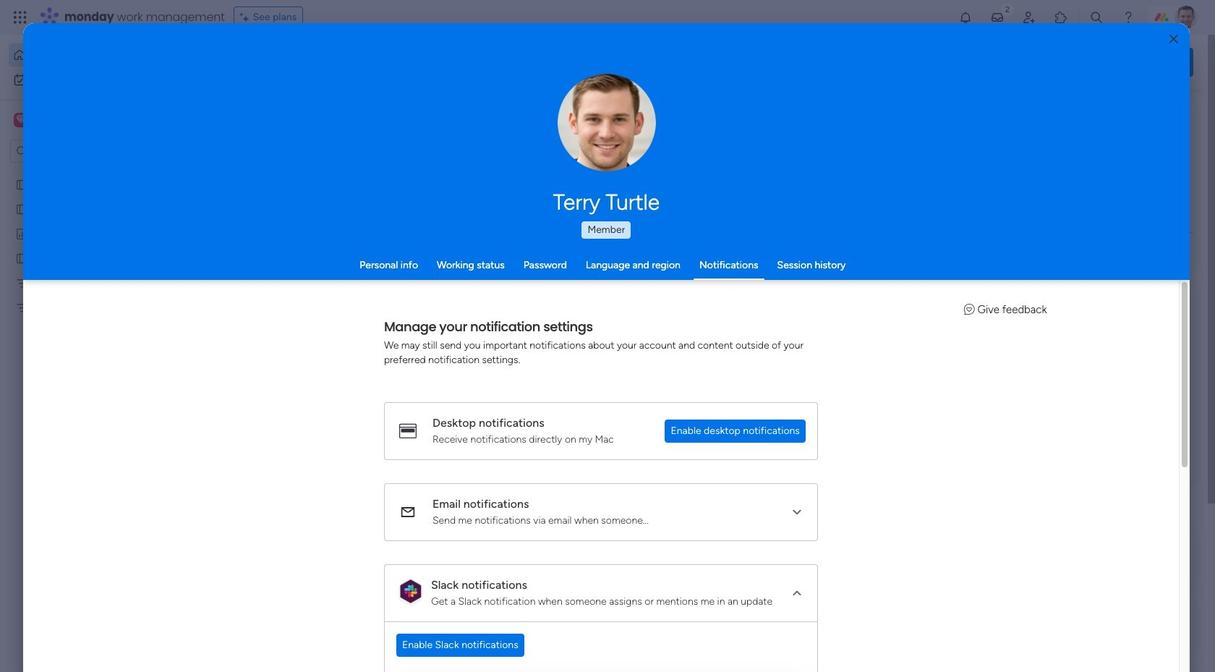 Task type: describe. For each thing, give the bounding box(es) containing it.
search everything image
[[1090, 10, 1104, 25]]

1 horizontal spatial public board image
[[242, 264, 258, 280]]

Search in workspace field
[[30, 143, 121, 160]]

1 horizontal spatial public dashboard image
[[715, 264, 731, 280]]

1 vertical spatial public board image
[[15, 202, 29, 216]]

terry turtle image
[[1175, 6, 1198, 29]]

component image
[[478, 287, 491, 300]]

workspace selection element
[[14, 111, 121, 130]]

close image
[[1170, 34, 1178, 44]]

0 vertical spatial option
[[9, 43, 176, 67]]

help center element
[[977, 597, 1194, 655]]

see plans image
[[240, 9, 253, 25]]

2 element
[[369, 545, 387, 562]]

1 vertical spatial option
[[9, 68, 176, 91]]

select product image
[[13, 10, 27, 25]]

0 horizontal spatial public board image
[[15, 251, 29, 265]]

2 workspace image from the left
[[16, 112, 26, 128]]



Task type: vqa. For each thing, say whether or not it's contained in the screenshot.
second Heading from the top
no



Task type: locate. For each thing, give the bounding box(es) containing it.
list box
[[0, 169, 184, 515]]

0 vertical spatial public dashboard image
[[15, 226, 29, 240]]

2 vertical spatial public board image
[[478, 264, 494, 280]]

1 add to favorites image from the left
[[666, 264, 680, 279]]

public board image
[[15, 177, 29, 191], [15, 202, 29, 216], [478, 264, 494, 280]]

0 horizontal spatial component image
[[242, 287, 255, 300]]

dapulse x slim image
[[1172, 105, 1189, 122]]

update feed image
[[990, 10, 1005, 25]]

invite members image
[[1022, 10, 1037, 25]]

1 vertical spatial public dashboard image
[[715, 264, 731, 280]]

1 horizontal spatial component image
[[715, 287, 728, 300]]

option
[[9, 43, 176, 67], [9, 68, 176, 91], [0, 171, 184, 174]]

0 horizontal spatial add to favorites image
[[666, 264, 680, 279]]

workspace image
[[14, 112, 28, 128], [16, 112, 26, 128]]

notifications image
[[959, 10, 973, 25]]

2 image
[[1001, 1, 1014, 17]]

component image for public dashboard icon to the right
[[715, 287, 728, 300]]

add to favorites image
[[429, 442, 444, 456]]

help image
[[1121, 10, 1136, 25]]

1 component image from the left
[[242, 287, 255, 300]]

1 workspace image from the left
[[14, 112, 28, 128]]

1 horizontal spatial add to favorites image
[[902, 264, 917, 279]]

v2 user feedback image
[[964, 303, 975, 316]]

2 vertical spatial option
[[0, 171, 184, 174]]

2 component image from the left
[[715, 287, 728, 300]]

remove from favorites image
[[429, 264, 444, 279]]

monday marketplace image
[[1054, 10, 1069, 25]]

add to favorites image
[[666, 264, 680, 279], [902, 264, 917, 279]]

public board image
[[15, 251, 29, 265], [242, 264, 258, 280]]

templates image image
[[990, 291, 1181, 391]]

public dashboard image
[[15, 226, 29, 240], [715, 264, 731, 280]]

0 vertical spatial public board image
[[15, 177, 29, 191]]

0 horizontal spatial public dashboard image
[[15, 226, 29, 240]]

getting started element
[[977, 527, 1194, 585]]

component image
[[242, 287, 255, 300], [715, 287, 728, 300]]

2 add to favorites image from the left
[[902, 264, 917, 279]]

component image for the rightmost public board image
[[242, 287, 255, 300]]

quick search results list box
[[224, 135, 942, 504]]



